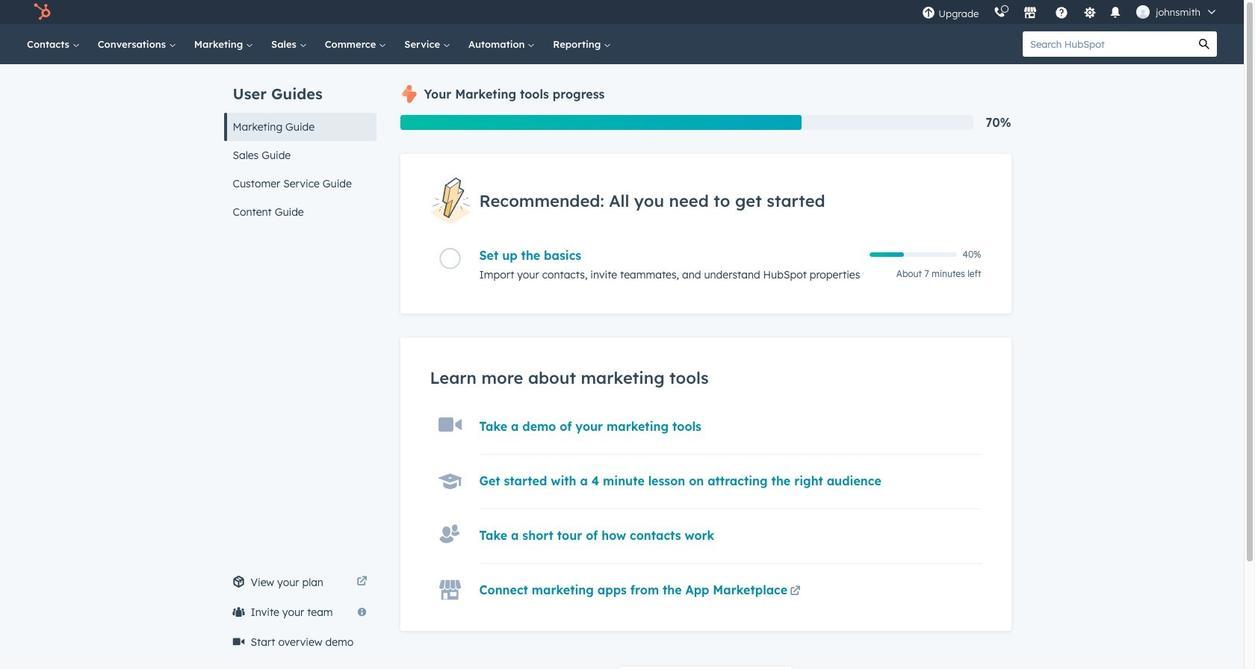 Task type: locate. For each thing, give the bounding box(es) containing it.
link opens in a new window image
[[357, 577, 367, 588], [791, 584, 801, 602]]

marketplaces image
[[1024, 7, 1038, 20]]

Search HubSpot search field
[[1023, 31, 1192, 57]]

menu
[[915, 0, 1227, 24]]

1 horizontal spatial link opens in a new window image
[[791, 587, 801, 598]]

1 horizontal spatial link opens in a new window image
[[791, 584, 801, 602]]

progress bar
[[400, 115, 802, 130]]

link opens in a new window image
[[357, 574, 367, 592], [791, 587, 801, 598]]

john smith image
[[1137, 5, 1151, 19]]

user guides element
[[224, 64, 376, 226]]



Task type: vqa. For each thing, say whether or not it's contained in the screenshot.
Form submission totals 'element'
no



Task type: describe. For each thing, give the bounding box(es) containing it.
0 horizontal spatial link opens in a new window image
[[357, 577, 367, 588]]

[object object] complete progress bar
[[870, 253, 905, 257]]

0 horizontal spatial link opens in a new window image
[[357, 574, 367, 592]]



